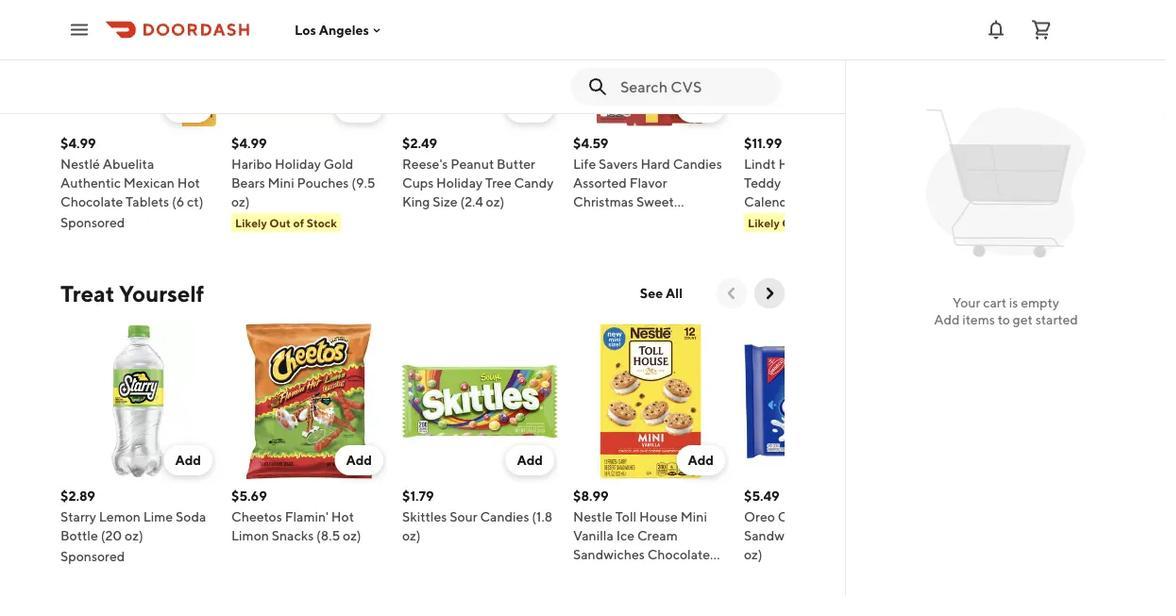 Task type: vqa. For each thing, say whether or not it's contained in the screenshot.
topmost Candies
yes



Task type: locate. For each thing, give the bounding box(es) containing it.
2 $4.99 from the left
[[231, 136, 267, 151]]

butter
[[497, 156, 535, 172]]

1 vertical spatial sponsored
[[60, 549, 125, 565]]

chocolate up advent
[[828, 156, 890, 172]]

0 horizontal spatial of
[[293, 216, 304, 230]]

$4.99
[[60, 136, 96, 151], [231, 136, 267, 151]]

1 vertical spatial ct)
[[653, 213, 670, 229]]

cream
[[637, 528, 678, 544]]

open menu image
[[68, 18, 91, 41]]

$1.79
[[402, 489, 434, 504]]

of down (4.5
[[806, 216, 817, 230]]

$4.99 up haribo
[[231, 136, 267, 151]]

0 horizontal spatial hot
[[177, 175, 200, 191]]

1 horizontal spatial likely
[[748, 216, 780, 230]]

storybook
[[573, 213, 635, 229]]

add for skittles sour candies (1.8 oz)
[[517, 453, 543, 468]]

likely down bears at top
[[235, 216, 267, 230]]

$2.89 starry lemon lime soda bottle (20 oz) sponsored
[[60, 489, 206, 565]]

(13.29
[[857, 528, 893, 544]]

out down (4.5
[[782, 216, 804, 230]]

oz) inside $2.49 reese's peanut butter cups holiday tree candy king size (2.4 oz)
[[486, 194, 505, 210]]

add
[[175, 100, 201, 115], [346, 100, 372, 115], [517, 100, 543, 115], [688, 100, 714, 115], [934, 312, 960, 328], [175, 453, 201, 468], [346, 453, 372, 468], [517, 453, 543, 468], [688, 453, 714, 468]]

mini right house
[[681, 510, 707, 525]]

(8.5
[[316, 528, 340, 544]]

2 out from the left
[[782, 216, 804, 230]]

1 horizontal spatial of
[[806, 216, 817, 230]]

chocolate up (18
[[648, 547, 710, 563]]

1 out from the left
[[270, 216, 291, 230]]

all
[[666, 286, 683, 301]]

add button
[[164, 93, 213, 123], [164, 93, 213, 123], [335, 93, 383, 123], [335, 93, 383, 123], [506, 93, 554, 123], [506, 93, 554, 123], [677, 93, 725, 123], [677, 93, 725, 123], [164, 446, 213, 476], [164, 446, 213, 476], [335, 446, 383, 476], [335, 446, 383, 476], [506, 446, 554, 476], [506, 446, 554, 476], [677, 446, 725, 476], [677, 446, 725, 476]]

get
[[1013, 312, 1033, 328]]

$5.69 cheetos flamin' hot limon snacks (8.5 oz)
[[231, 489, 361, 544]]

2 likely from the left
[[748, 216, 780, 230]]

sandwiches
[[573, 547, 645, 563]]

stock down (4.5
[[820, 216, 850, 230]]

$4.99 up the nestlé
[[60, 136, 96, 151]]

0 horizontal spatial out
[[270, 216, 291, 230]]

oz) down bears at top
[[231, 194, 250, 210]]

$4.99 inside $4.99 haribo holiday gold bears mini pouches (9.5 oz) likely out of stock
[[231, 136, 267, 151]]

0 vertical spatial candies
[[673, 156, 722, 172]]

snacks
[[272, 528, 314, 544]]

holiday up pouches at the top
[[275, 156, 321, 172]]

sponsored down authentic at the left top of page
[[60, 215, 125, 230]]

of down pouches at the top
[[293, 216, 304, 230]]

nestlé abuelita authentic mexican hot chocolate tablets (6 ct) image
[[60, 0, 216, 127]]

$4.99 for $4.99 nestlé abuelita authentic mexican hot chocolate tablets (6 ct) sponsored
[[60, 136, 96, 151]]

hot right mexican
[[177, 175, 200, 191]]

hot
[[177, 175, 200, 191], [331, 510, 354, 525]]

1 horizontal spatial ct)
[[653, 213, 670, 229]]

oz) inside $5.69 cheetos flamin' hot limon snacks (8.5 oz)
[[343, 528, 361, 544]]

2 of from the left
[[806, 216, 817, 230]]

holiday up '(2.4'
[[436, 175, 483, 191]]

likely
[[235, 216, 267, 230], [748, 216, 780, 230]]

1 horizontal spatial $4.99
[[231, 136, 267, 151]]

0 vertical spatial sponsored
[[60, 215, 125, 230]]

$4.99 inside $4.99 nestlé abuelita authentic mexican hot chocolate tablets (6 ct) sponsored
[[60, 136, 96, 151]]

1 stock from the left
[[307, 216, 337, 230]]

oz) right (8.5
[[343, 528, 361, 544]]

oz) right (18
[[671, 566, 689, 582]]

chocolate down authentic at the left top of page
[[60, 194, 123, 210]]

2 sponsored from the top
[[60, 549, 125, 565]]

$11.99
[[744, 136, 782, 151]]

$5.49
[[744, 489, 780, 504]]

1 sponsored from the top
[[60, 215, 125, 230]]

oz) inside $4.99 haribo holiday gold bears mini pouches (9.5 oz) likely out of stock
[[231, 194, 250, 210]]

yourself
[[119, 280, 204, 307]]

out down haribo
[[270, 216, 291, 230]]

(20
[[101, 528, 122, 544]]

holiday
[[275, 156, 321, 172], [779, 156, 825, 172], [436, 175, 483, 191]]

calendar
[[744, 194, 799, 210]]

your cart is empty add items to get started
[[934, 295, 1078, 328]]

oz) inside $2.89 starry lemon lime soda bottle (20 oz) sponsored
[[125, 528, 143, 544]]

sour
[[450, 510, 478, 525]]

1 horizontal spatial candies
[[673, 156, 722, 172]]

los angeles
[[295, 22, 369, 38]]

oz) down advent
[[829, 194, 847, 210]]

$2.49
[[402, 136, 437, 151]]

your
[[953, 295, 981, 311]]

limon
[[231, 528, 269, 544]]

candies left (1.8
[[480, 510, 529, 525]]

ct) right the tablets
[[187, 194, 203, 210]]

skittles sour candies (1.8 oz) image
[[402, 324, 558, 480]]

oz) inside $8.99 nestle toll house mini vanilla ice cream sandwiches chocolate chip cookie (18 oz)
[[671, 566, 689, 582]]

1 horizontal spatial stock
[[820, 216, 850, 230]]

cookies
[[805, 528, 854, 544]]

cheetos flamin' hot limon snacks (8.5 oz) image
[[231, 324, 387, 480]]

likely down calendar
[[748, 216, 780, 230]]

candies
[[673, 156, 722, 172], [480, 510, 529, 525]]

0 horizontal spatial likely
[[235, 216, 267, 230]]

$8.99 nestle toll house mini vanilla ice cream sandwiches chocolate chip cookie (18 oz)
[[573, 489, 710, 582]]

holiday inside $4.99 haribo holiday gold bears mini pouches (9.5 oz) likely out of stock
[[275, 156, 321, 172]]

0 horizontal spatial stock
[[307, 216, 337, 230]]

0 horizontal spatial (6
[[172, 194, 184, 210]]

pouches
[[297, 175, 349, 191]]

1 horizontal spatial hot
[[331, 510, 354, 525]]

(6 inside $4.99 nestlé abuelita authentic mexican hot chocolate tablets (6 ct) sponsored
[[172, 194, 184, 210]]

chocolate up (13.29
[[829, 510, 892, 525]]

sponsored down bottle
[[60, 549, 125, 565]]

2 horizontal spatial holiday
[[779, 156, 825, 172]]

cart
[[983, 295, 1007, 311]]

chocolate inside $5.49 oreo original chocolate sandwich cookies (13.29 oz)
[[829, 510, 892, 525]]

oz) down sandwich
[[744, 547, 763, 563]]

1 of from the left
[[293, 216, 304, 230]]

candies inside $4.59 life savers hard candies assorted flavor christmas sweet storybook (6 ct)
[[673, 156, 722, 172]]

original
[[778, 510, 826, 525]]

sandwich
[[744, 528, 803, 544]]

holiday inside '$11.99 lindt holiday chocolate teddy bear advent calendar (4.5 oz) likely out of stock'
[[779, 156, 825, 172]]

1 horizontal spatial mini
[[681, 510, 707, 525]]

(6 down sweet
[[638, 213, 651, 229]]

add for haribo holiday gold bears mini pouches (9.5 oz)
[[346, 100, 372, 115]]

stock down pouches at the top
[[307, 216, 337, 230]]

add for starry lemon lime soda bottle (20 oz)
[[175, 453, 201, 468]]

stock inside $4.99 haribo holiday gold bears mini pouches (9.5 oz) likely out of stock
[[307, 216, 337, 230]]

king
[[402, 194, 430, 210]]

abuelita
[[103, 156, 154, 172]]

stock
[[307, 216, 337, 230], [820, 216, 850, 230]]

0 vertical spatial mini
[[268, 175, 294, 191]]

add for nestle toll house mini vanilla ice cream sandwiches chocolate chip cookie (18 oz)
[[688, 453, 714, 468]]

empty
[[1021, 295, 1060, 311]]

0 horizontal spatial $4.99
[[60, 136, 96, 151]]

add for reese's peanut butter cups holiday tree candy king size (2.4 oz)
[[517, 100, 543, 115]]

0 items, open order cart image
[[1030, 18, 1053, 41]]

hot up (8.5
[[331, 510, 354, 525]]

ct) down sweet
[[653, 213, 670, 229]]

(9.5
[[352, 175, 376, 191]]

$4.99 for $4.99 haribo holiday gold bears mini pouches (9.5 oz) likely out of stock
[[231, 136, 267, 151]]

0 horizontal spatial mini
[[268, 175, 294, 191]]

candies right 'hard'
[[673, 156, 722, 172]]

0 vertical spatial (6
[[172, 194, 184, 210]]

Search CVS search field
[[620, 77, 766, 97]]

bears
[[231, 175, 265, 191]]

holiday up bear
[[779, 156, 825, 172]]

chocolate inside '$11.99 lindt holiday chocolate teddy bear advent calendar (4.5 oz) likely out of stock'
[[828, 156, 890, 172]]

oz)
[[231, 194, 250, 210], [486, 194, 505, 210], [829, 194, 847, 210], [125, 528, 143, 544], [343, 528, 361, 544], [402, 528, 421, 544], [744, 547, 763, 563], [671, 566, 689, 582]]

1 vertical spatial candies
[[480, 510, 529, 525]]

0 vertical spatial hot
[[177, 175, 200, 191]]

tablets
[[126, 194, 169, 210]]

oz) down skittles
[[402, 528, 421, 544]]

(6 inside $4.59 life savers hard candies assorted flavor christmas sweet storybook (6 ct)
[[638, 213, 651, 229]]

1 vertical spatial (6
[[638, 213, 651, 229]]

flamin'
[[285, 510, 329, 525]]

mini inside $8.99 nestle toll house mini vanilla ice cream sandwiches chocolate chip cookie (18 oz)
[[681, 510, 707, 525]]

1 likely from the left
[[235, 216, 267, 230]]

1 horizontal spatial out
[[782, 216, 804, 230]]

0 horizontal spatial candies
[[480, 510, 529, 525]]

0 horizontal spatial holiday
[[275, 156, 321, 172]]

$11.99 lindt holiday chocolate teddy bear advent calendar (4.5 oz) likely out of stock
[[744, 136, 890, 230]]

reese's peanut butter cups holiday tree candy king size (2.4 oz) image
[[402, 0, 558, 127]]

1 $4.99 from the left
[[60, 136, 96, 151]]

(6 right the tablets
[[172, 194, 184, 210]]

(6
[[172, 194, 184, 210], [638, 213, 651, 229]]

$4.99 nestlé abuelita authentic mexican hot chocolate tablets (6 ct) sponsored
[[60, 136, 203, 230]]

skittles
[[402, 510, 447, 525]]

2 stock from the left
[[820, 216, 850, 230]]

lindt
[[744, 156, 776, 172]]

oz) inside '$11.99 lindt holiday chocolate teddy bear advent calendar (4.5 oz) likely out of stock'
[[829, 194, 847, 210]]

candy
[[514, 175, 554, 191]]

mini inside $4.99 haribo holiday gold bears mini pouches (9.5 oz) likely out of stock
[[268, 175, 294, 191]]

out
[[270, 216, 291, 230], [782, 216, 804, 230]]

1 vertical spatial mini
[[681, 510, 707, 525]]

(2.4
[[460, 194, 483, 210]]

1 vertical spatial hot
[[331, 510, 354, 525]]

toll
[[616, 510, 637, 525]]

mini right bears at top
[[268, 175, 294, 191]]

oz) down tree
[[486, 194, 505, 210]]

teddy
[[744, 175, 781, 191]]

house
[[639, 510, 678, 525]]

$8.99
[[573, 489, 609, 504]]

0 vertical spatial ct)
[[187, 194, 203, 210]]

0 horizontal spatial ct)
[[187, 194, 203, 210]]

1 horizontal spatial (6
[[638, 213, 651, 229]]

(18
[[651, 566, 668, 582]]

candies inside $1.79 skittles sour candies (1.8 oz)
[[480, 510, 529, 525]]

oz) inside $1.79 skittles sour candies (1.8 oz)
[[402, 528, 421, 544]]

mini
[[268, 175, 294, 191], [681, 510, 707, 525]]

empty retail cart image
[[918, 94, 1095, 272]]

oz) right (20
[[125, 528, 143, 544]]

1 horizontal spatial holiday
[[436, 175, 483, 191]]



Task type: describe. For each thing, give the bounding box(es) containing it.
life savers hard candies assorted flavor christmas sweet storybook (6 ct) image
[[573, 0, 729, 127]]

add for nestlé abuelita authentic mexican hot chocolate tablets (6 ct)
[[175, 100, 201, 115]]

of inside $4.99 haribo holiday gold bears mini pouches (9.5 oz) likely out of stock
[[293, 216, 304, 230]]

$5.69
[[231, 489, 267, 504]]

see
[[640, 286, 663, 301]]

likely inside $4.99 haribo holiday gold bears mini pouches (9.5 oz) likely out of stock
[[235, 216, 267, 230]]

mexican
[[124, 175, 175, 191]]

angeles
[[319, 22, 369, 38]]

$4.59 life savers hard candies assorted flavor christmas sweet storybook (6 ct)
[[573, 136, 722, 229]]

see all link
[[629, 279, 694, 309]]

size
[[433, 194, 458, 210]]

(4.5
[[802, 194, 826, 210]]

treat
[[60, 280, 115, 307]]

advent
[[815, 175, 859, 191]]

nestle toll house mini vanilla ice cream sandwiches chocolate chip cookie (18 oz) image
[[573, 324, 729, 480]]

holiday for mini
[[275, 156, 321, 172]]

started
[[1036, 312, 1078, 328]]

add for life savers hard candies assorted flavor christmas sweet storybook (6 ct)
[[688, 100, 714, 115]]

holiday inside $2.49 reese's peanut butter cups holiday tree candy king size (2.4 oz)
[[436, 175, 483, 191]]

is
[[1010, 295, 1019, 311]]

reese's
[[402, 156, 448, 172]]

add for cheetos flamin' hot limon snacks (8.5 oz)
[[346, 453, 372, 468]]

assorted
[[573, 175, 627, 191]]

to
[[998, 312, 1010, 328]]

oz) inside $5.49 oreo original chocolate sandwich cookies (13.29 oz)
[[744, 547, 763, 563]]

chip
[[573, 566, 602, 582]]

cups
[[402, 175, 434, 191]]

gold
[[324, 156, 354, 172]]

next button of carousel image
[[760, 284, 779, 303]]

items
[[963, 312, 995, 328]]

bear
[[784, 175, 812, 191]]

authentic
[[60, 175, 121, 191]]

hot inside $5.69 cheetos flamin' hot limon snacks (8.5 oz)
[[331, 510, 354, 525]]

chocolate inside $8.99 nestle toll house mini vanilla ice cream sandwiches chocolate chip cookie (18 oz)
[[648, 547, 710, 563]]

hard
[[641, 156, 671, 172]]

$4.99 haribo holiday gold bears mini pouches (9.5 oz) likely out of stock
[[231, 136, 376, 230]]

out inside $4.99 haribo holiday gold bears mini pouches (9.5 oz) likely out of stock
[[270, 216, 291, 230]]

lime
[[143, 510, 173, 525]]

$5.49 oreo original chocolate sandwich cookies (13.29 oz)
[[744, 489, 893, 563]]

(1.8
[[532, 510, 553, 525]]

haribo
[[231, 156, 272, 172]]

$2.89
[[60, 489, 95, 504]]

cookie
[[605, 566, 648, 582]]

flavor
[[630, 175, 667, 191]]

out inside '$11.99 lindt holiday chocolate teddy bear advent calendar (4.5 oz) likely out of stock'
[[782, 216, 804, 230]]

notification bell image
[[985, 18, 1008, 41]]

christmas
[[573, 194, 634, 210]]

chocolate inside $4.99 nestlé abuelita authentic mexican hot chocolate tablets (6 ct) sponsored
[[60, 194, 123, 210]]

soda
[[176, 510, 206, 525]]

los angeles button
[[295, 22, 384, 38]]

lemon
[[99, 510, 141, 525]]

savers
[[599, 156, 638, 172]]

vanilla
[[573, 528, 614, 544]]

tree
[[485, 175, 512, 191]]

haribo holiday gold bears mini pouches (9.5 oz) image
[[231, 0, 387, 127]]

ct) inside $4.59 life savers hard candies assorted flavor christmas sweet storybook (6 ct)
[[653, 213, 670, 229]]

nestlé
[[60, 156, 100, 172]]

treat yourself link
[[60, 279, 204, 309]]

los
[[295, 22, 316, 38]]

ct) inside $4.99 nestlé abuelita authentic mexican hot chocolate tablets (6 ct) sponsored
[[187, 194, 203, 210]]

sponsored inside $2.89 starry lemon lime soda bottle (20 oz) sponsored
[[60, 549, 125, 565]]

$1.79 skittles sour candies (1.8 oz)
[[402, 489, 553, 544]]

peanut
[[451, 156, 494, 172]]

$4.59
[[573, 136, 609, 151]]

holiday for bear
[[779, 156, 825, 172]]

ice
[[616, 528, 635, 544]]

sponsored inside $4.99 nestlé abuelita authentic mexican hot chocolate tablets (6 ct) sponsored
[[60, 215, 125, 230]]

hot inside $4.99 nestlé abuelita authentic mexican hot chocolate tablets (6 ct) sponsored
[[177, 175, 200, 191]]

of inside '$11.99 lindt holiday chocolate teddy bear advent calendar (4.5 oz) likely out of stock'
[[806, 216, 817, 230]]

bottle
[[60, 528, 98, 544]]

oreo
[[744, 510, 775, 525]]

cheetos
[[231, 510, 282, 525]]

see all
[[640, 286, 683, 301]]

starry lemon lime soda bottle (20 oz) image
[[60, 324, 216, 480]]

previous button of carousel image
[[723, 284, 741, 303]]

add inside your cart is empty add items to get started
[[934, 312, 960, 328]]

treat yourself
[[60, 280, 204, 307]]

likely inside '$11.99 lindt holiday chocolate teddy bear advent calendar (4.5 oz) likely out of stock'
[[748, 216, 780, 230]]

nestle
[[573, 510, 613, 525]]

stock inside '$11.99 lindt holiday chocolate teddy bear advent calendar (4.5 oz) likely out of stock'
[[820, 216, 850, 230]]

$2.49 reese's peanut butter cups holiday tree candy king size (2.4 oz)
[[402, 136, 554, 210]]

starry
[[60, 510, 96, 525]]

sweet
[[637, 194, 674, 210]]

life
[[573, 156, 596, 172]]



